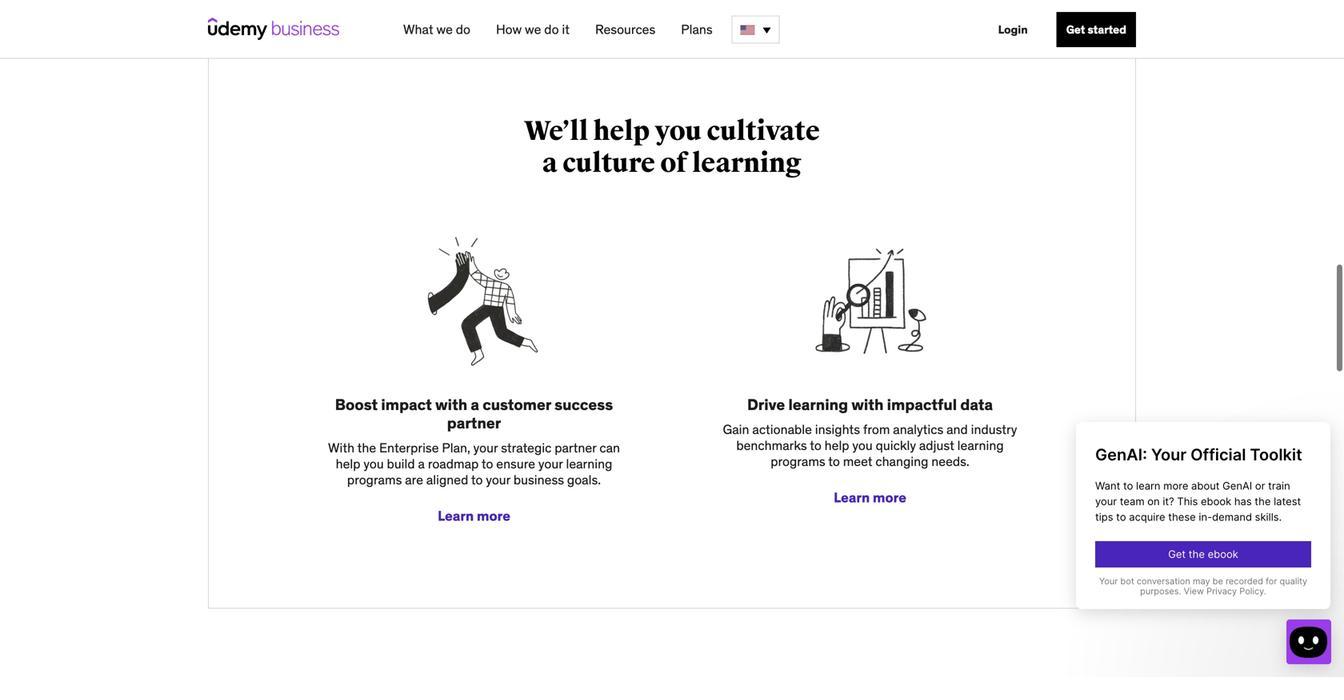 Task type: vqa. For each thing, say whether or not it's contained in the screenshot.
Learn
yes



Task type: locate. For each thing, give the bounding box(es) containing it.
1 horizontal spatial help
[[593, 115, 650, 148]]

0 horizontal spatial do
[[456, 21, 470, 38]]

with up plan,
[[435, 395, 467, 414]]

a right build
[[418, 456, 425, 472]]

business
[[514, 472, 564, 488]]

help inside drive learning with impactful data gain actionable insights from analytics and industry benchmarks to help you quickly adjust learning programs to meet changing needs.
[[825, 438, 849, 454]]

1 horizontal spatial we
[[525, 21, 541, 38]]

do right what
[[456, 21, 470, 38]]

learn more
[[834, 489, 906, 506], [438, 508, 510, 525]]

cultivate
[[707, 115, 820, 148]]

2 with from the left
[[852, 395, 884, 414]]

0 horizontal spatial help
[[336, 456, 360, 472]]

what we do
[[403, 21, 470, 38]]

1 we from the left
[[436, 21, 453, 38]]

0 vertical spatial learn more
[[834, 489, 906, 506]]

with
[[435, 395, 467, 414], [852, 395, 884, 414]]

learn more down aligned
[[438, 508, 510, 525]]

1 vertical spatial learn more
[[438, 508, 510, 525]]

how we do it button
[[490, 15, 576, 44]]

to right the benchmarks
[[810, 438, 822, 454]]

2 vertical spatial help
[[336, 456, 360, 472]]

1 horizontal spatial learn
[[834, 489, 870, 506]]

learn more link for partner
[[438, 508, 510, 525]]

do left it
[[544, 21, 559, 38]]

2 we from the left
[[525, 21, 541, 38]]

0 horizontal spatial we
[[436, 21, 453, 38]]

learn down aligned
[[438, 508, 474, 525]]

learn more link down aligned
[[438, 508, 510, 525]]

0 horizontal spatial learn more link
[[438, 508, 510, 525]]

learn
[[834, 489, 870, 506], [438, 508, 474, 525]]

a left customer
[[471, 395, 479, 414]]

boost
[[335, 395, 378, 414]]

from
[[863, 422, 890, 438]]

programs
[[771, 454, 825, 470], [347, 472, 402, 488]]

1 horizontal spatial a
[[471, 395, 479, 414]]

get
[[1066, 22, 1085, 37]]

we right what
[[436, 21, 453, 38]]

industry
[[971, 422, 1017, 438]]

goals.
[[567, 472, 601, 488]]

partner up goals.
[[555, 440, 597, 456]]

0 vertical spatial help
[[593, 115, 650, 148]]

0 horizontal spatial with
[[435, 395, 467, 414]]

1 horizontal spatial you
[[655, 115, 702, 148]]

plan,
[[442, 440, 470, 456]]

your right 'ensure'
[[538, 456, 563, 472]]

get started
[[1066, 22, 1127, 37]]

with inside drive learning with impactful data gain actionable insights from analytics and industry benchmarks to help you quickly adjust learning programs to meet changing needs.
[[852, 395, 884, 414]]

0 vertical spatial more
[[873, 489, 906, 506]]

of
[[660, 147, 687, 180]]

learning
[[692, 147, 802, 180], [789, 395, 848, 414], [957, 438, 1004, 454], [566, 456, 612, 472]]

with up from
[[852, 395, 884, 414]]

analytics
[[893, 422, 944, 438]]

2 horizontal spatial help
[[825, 438, 849, 454]]

1 vertical spatial partner
[[555, 440, 597, 456]]

do
[[456, 21, 470, 38], [544, 21, 559, 38]]

we
[[436, 21, 453, 38], [525, 21, 541, 38]]

2 horizontal spatial you
[[852, 438, 873, 454]]

we inside dropdown button
[[436, 21, 453, 38]]

0 vertical spatial partner
[[447, 414, 501, 433]]

help left build
[[336, 456, 360, 472]]

enterprise
[[379, 440, 439, 456]]

learn more down meet
[[834, 489, 906, 506]]

1 horizontal spatial learn more
[[834, 489, 906, 506]]

partner up plan,
[[447, 414, 501, 433]]

0 horizontal spatial learn more
[[438, 508, 510, 525]]

0 horizontal spatial partner
[[447, 414, 501, 433]]

more down changing
[[873, 489, 906, 506]]

your
[[473, 440, 498, 456], [538, 456, 563, 472], [486, 472, 510, 488]]

1 vertical spatial learn
[[438, 508, 474, 525]]

udemy business image
[[208, 18, 339, 40]]

we inside popup button
[[525, 21, 541, 38]]

with for impactful
[[852, 395, 884, 414]]

adjust
[[919, 438, 954, 454]]

more
[[873, 489, 906, 506], [477, 508, 510, 525]]

what we do button
[[397, 15, 477, 44]]

1 with from the left
[[435, 395, 467, 414]]

menu navigation
[[390, 0, 1136, 59]]

0 vertical spatial you
[[655, 115, 702, 148]]

0 vertical spatial learn
[[834, 489, 870, 506]]

learning up insights
[[789, 395, 848, 414]]

help left from
[[825, 438, 849, 454]]

strategic
[[501, 440, 552, 456]]

0 horizontal spatial learn
[[438, 508, 474, 525]]

1 horizontal spatial programs
[[771, 454, 825, 470]]

0 vertical spatial programs
[[771, 454, 825, 470]]

0 horizontal spatial programs
[[347, 472, 402, 488]]

learn more link for actionable
[[834, 489, 906, 506]]

we'll
[[524, 115, 588, 148]]

learn more link down meet
[[834, 489, 906, 506]]

more down 'ensure'
[[477, 508, 510, 525]]

learn for partner
[[438, 508, 474, 525]]

learning inside boost impact with a customer success partner with the enterprise plan, your strategic partner can help you build a roadmap to ensure your learning programs are aligned to your business goals.
[[566, 456, 612, 472]]

1 horizontal spatial learn more link
[[834, 489, 906, 506]]

2 vertical spatial a
[[418, 456, 425, 472]]

1 horizontal spatial do
[[544, 21, 559, 38]]

help
[[593, 115, 650, 148], [825, 438, 849, 454], [336, 456, 360, 472]]

learn down meet
[[834, 489, 870, 506]]

help left of on the top
[[593, 115, 650, 148]]

ensure
[[496, 456, 535, 472]]

do inside dropdown button
[[456, 21, 470, 38]]

a
[[542, 147, 558, 180], [471, 395, 479, 414], [418, 456, 425, 472]]

actionable
[[752, 422, 812, 438]]

we for how
[[525, 21, 541, 38]]

learning right business
[[566, 456, 612, 472]]

0 horizontal spatial a
[[418, 456, 425, 472]]

to
[[810, 438, 822, 454], [828, 454, 840, 470], [482, 456, 493, 472], [471, 472, 483, 488]]

0 horizontal spatial more
[[477, 508, 510, 525]]

how we do it
[[496, 21, 570, 38]]

help inside boost impact with a customer success partner with the enterprise plan, your strategic partner can help you build a roadmap to ensure your learning programs are aligned to your business goals.
[[336, 456, 360, 472]]

and
[[947, 422, 968, 438]]

1 vertical spatial programs
[[347, 472, 402, 488]]

1 horizontal spatial more
[[873, 489, 906, 506]]

you
[[655, 115, 702, 148], [852, 438, 873, 454], [364, 456, 384, 472]]

get started link
[[1057, 12, 1136, 47]]

1 horizontal spatial partner
[[555, 440, 597, 456]]

help inside we'll help you cultivate a culture of learning
[[593, 115, 650, 148]]

0 vertical spatial learn more link
[[834, 489, 906, 506]]

do inside popup button
[[544, 21, 559, 38]]

resources button
[[589, 15, 662, 44]]

2 vertical spatial you
[[364, 456, 384, 472]]

1 vertical spatial you
[[852, 438, 873, 454]]

we right the how
[[525, 21, 541, 38]]

with inside boost impact with a customer success partner with the enterprise plan, your strategic partner can help you build a roadmap to ensure your learning programs are aligned to your business goals.
[[435, 395, 467, 414]]

programs down the at bottom left
[[347, 472, 402, 488]]

a left culture at left
[[542, 147, 558, 180]]

benchmarks
[[736, 438, 807, 454]]

learn more link
[[834, 489, 906, 506], [438, 508, 510, 525]]

what
[[403, 21, 433, 38]]

drive
[[747, 395, 785, 414]]

data
[[960, 395, 993, 414]]

how
[[496, 21, 522, 38]]

0 vertical spatial a
[[542, 147, 558, 180]]

0 horizontal spatial you
[[364, 456, 384, 472]]

are
[[405, 472, 423, 488]]

1 vertical spatial help
[[825, 438, 849, 454]]

partner
[[447, 414, 501, 433], [555, 440, 597, 456]]

1 horizontal spatial with
[[852, 395, 884, 414]]

1 do from the left
[[456, 21, 470, 38]]

2 do from the left
[[544, 21, 559, 38]]

programs inside boost impact with a customer success partner with the enterprise plan, your strategic partner can help you build a roadmap to ensure your learning programs are aligned to your business goals.
[[347, 472, 402, 488]]

programs down actionable
[[771, 454, 825, 470]]

1 vertical spatial more
[[477, 508, 510, 525]]

learn for actionable
[[834, 489, 870, 506]]

more for partner
[[477, 508, 510, 525]]

1 vertical spatial learn more link
[[438, 508, 510, 525]]

a inside we'll help you cultivate a culture of learning
[[542, 147, 558, 180]]

learning right of on the top
[[692, 147, 802, 180]]

do for what we do
[[456, 21, 470, 38]]

2 horizontal spatial a
[[542, 147, 558, 180]]



Task type: describe. For each thing, give the bounding box(es) containing it.
can
[[600, 440, 620, 456]]

impact
[[381, 395, 432, 414]]

login
[[998, 22, 1028, 37]]

changing
[[876, 454, 928, 470]]

with for a
[[435, 395, 467, 414]]

you inside boost impact with a customer success partner with the enterprise plan, your strategic partner can help you build a roadmap to ensure your learning programs are aligned to your business goals.
[[364, 456, 384, 472]]

drive learning with impactful data gain actionable insights from analytics and industry benchmarks to help you quickly adjust learning programs to meet changing needs.
[[723, 395, 1017, 470]]

do for how we do it
[[544, 21, 559, 38]]

plans
[[681, 21, 713, 38]]

programs inside drive learning with impactful data gain actionable insights from analytics and industry benchmarks to help you quickly adjust learning programs to meet changing needs.
[[771, 454, 825, 470]]

the
[[357, 440, 376, 456]]

1 vertical spatial a
[[471, 395, 479, 414]]

learning down data
[[957, 438, 1004, 454]]

it
[[562, 21, 570, 38]]

more for actionable
[[873, 489, 906, 506]]

to left 'ensure'
[[482, 456, 493, 472]]

gain
[[723, 422, 749, 438]]

impactful
[[887, 395, 957, 414]]

your left business
[[486, 472, 510, 488]]

plans button
[[675, 15, 719, 44]]

login button
[[989, 12, 1038, 47]]

success
[[555, 395, 613, 414]]

build
[[387, 456, 415, 472]]

quickly
[[876, 438, 916, 454]]

meet
[[843, 454, 873, 470]]

aligned
[[426, 472, 468, 488]]

to right aligned
[[471, 472, 483, 488]]

with
[[328, 440, 355, 456]]

culture
[[563, 147, 655, 180]]

started
[[1088, 22, 1127, 37]]

to left meet
[[828, 454, 840, 470]]

learning inside we'll help you cultivate a culture of learning
[[692, 147, 802, 180]]

roadmap
[[428, 456, 479, 472]]

you inside drive learning with impactful data gain actionable insights from analytics and industry benchmarks to help you quickly adjust learning programs to meet changing needs.
[[852, 438, 873, 454]]

needs.
[[932, 454, 970, 470]]

insights
[[815, 422, 860, 438]]

resources
[[595, 21, 656, 38]]

learn more for actionable
[[834, 489, 906, 506]]

customer
[[483, 395, 551, 414]]

learn more for partner
[[438, 508, 510, 525]]

we for what
[[436, 21, 453, 38]]

boost impact with a customer success partner with the enterprise plan, your strategic partner can help you build a roadmap to ensure your learning programs are aligned to your business goals.
[[328, 395, 620, 488]]

you inside we'll help you cultivate a culture of learning
[[655, 115, 702, 148]]

we'll help you cultivate a culture of learning
[[524, 115, 820, 180]]

your right plan,
[[473, 440, 498, 456]]



